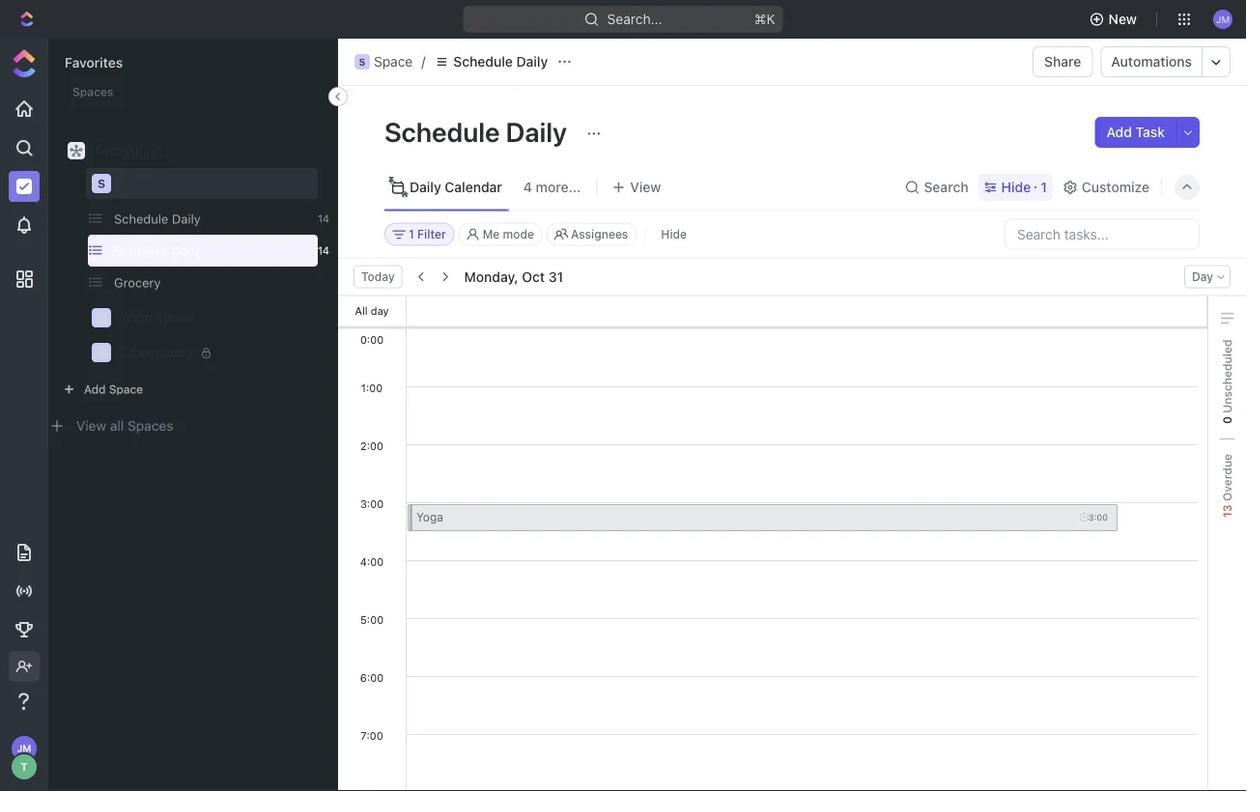 Task type: locate. For each thing, give the bounding box(es) containing it.
1 left filter
[[409, 228, 414, 241]]

space, , element left the '/'
[[355, 54, 370, 70]]

hide inside button
[[661, 228, 687, 241]]

1 vertical spatial jm
[[17, 743, 31, 754]]

schedule daily for schedule daily link on top of grocery
[[114, 244, 201, 258]]

space link
[[120, 168, 305, 199]]

31
[[549, 269, 564, 285]]

1 vertical spatial s
[[98, 177, 105, 190]]

space left the '/'
[[374, 54, 413, 70]]

1 vertical spatial view
[[76, 418, 106, 434]]

hide
[[1002, 179, 1031, 195], [661, 228, 687, 241]]

jm inside dropdown button
[[1216, 13, 1230, 24]]

0 vertical spatial s
[[359, 56, 366, 67]]

add task button
[[1095, 117, 1177, 148]]

add down 'globe' image
[[84, 383, 106, 396]]

add space
[[84, 383, 143, 396]]

0 vertical spatial view
[[630, 179, 661, 195]]

schedule daily link right the '/'
[[429, 50, 553, 73]]

0 vertical spatial 14
[[318, 213, 330, 225]]

schedule daily up grocery
[[114, 244, 201, 258]]

4 more...
[[524, 179, 581, 195]]

4:00
[[360, 555, 384, 568]]

all day
[[355, 305, 389, 317]]

1 vertical spatial hide
[[661, 228, 687, 241]]

daily for schedule daily link on top of grocery
[[172, 244, 201, 258]]

s for s
[[98, 177, 105, 190]]

hide right the search
[[1002, 179, 1031, 195]]

jm
[[1216, 13, 1230, 24], [17, 743, 31, 754]]

space, , element
[[355, 54, 370, 70], [92, 174, 111, 193]]

0 horizontal spatial hide
[[661, 228, 687, 241]]

me mode
[[483, 228, 534, 241]]

1 filter button
[[385, 223, 455, 246]]

grocery
[[114, 275, 161, 290]]

automations
[[1112, 54, 1192, 70]]

hide 1
[[1002, 179, 1047, 195]]

1 horizontal spatial s
[[359, 56, 366, 67]]

0 vertical spatial add
[[1107, 124, 1132, 140]]

1 left customize button
[[1041, 179, 1047, 195]]

14
[[318, 213, 330, 225], [318, 244, 330, 257]]

day
[[371, 305, 389, 317]]

view
[[630, 179, 661, 195], [76, 418, 106, 434]]

monday, oct 31
[[464, 269, 564, 285]]

t
[[21, 761, 28, 774]]

view inside view button
[[630, 179, 661, 195]]

view all spaces link
[[76, 418, 173, 434]]

1 horizontal spatial view
[[630, 179, 661, 195]]

s left the '/'
[[359, 56, 366, 67]]

new
[[1109, 11, 1137, 27]]

schedule for schedule daily link on top of grocery
[[114, 244, 168, 258]]

space right team
[[155, 310, 193, 325]]

1 vertical spatial space, , element
[[92, 174, 111, 193]]

me mode button
[[459, 223, 543, 246]]

automations button
[[1102, 47, 1202, 76]]

view button
[[605, 174, 668, 201]]

/
[[422, 54, 425, 70]]

schedule daily
[[453, 54, 548, 70], [385, 115, 573, 147], [114, 212, 201, 226], [114, 244, 201, 258]]

0 vertical spatial 1
[[1041, 179, 1047, 195]]

1 vertical spatial 1
[[409, 228, 414, 241]]

1 horizontal spatial hide
[[1002, 179, 1031, 195]]

oct
[[522, 269, 545, 285]]

1 horizontal spatial 3:00
[[1089, 512, 1108, 522]]

schedule daily link down space link
[[82, 203, 310, 235]]

5:00
[[360, 613, 384, 626]]

space, , element down everything
[[92, 174, 111, 193]]

1 vertical spatial 14
[[318, 244, 330, 257]]

s inside s space /
[[359, 56, 366, 67]]

13
[[1221, 505, 1234, 518]]

add for add space
[[84, 383, 106, 396]]

jm for jm t
[[17, 743, 31, 754]]

1 inside the 1 filter dropdown button
[[409, 228, 414, 241]]

0 vertical spatial space, , element
[[355, 54, 370, 70]]

1 filter
[[409, 228, 446, 241]]

s
[[359, 56, 366, 67], [98, 177, 105, 190]]

space
[[374, 54, 413, 70], [120, 176, 157, 191], [155, 310, 193, 325], [109, 383, 143, 396]]

0 horizontal spatial 1
[[409, 228, 414, 241]]

schedule for schedule daily link under space link
[[114, 212, 168, 226]]

view left the all
[[76, 418, 106, 434]]

daily
[[517, 54, 548, 70], [506, 115, 567, 147], [410, 179, 441, 195], [172, 212, 201, 226], [172, 244, 201, 258]]

4
[[524, 179, 532, 195]]

1 horizontal spatial 1
[[1041, 179, 1047, 195]]

everything link
[[57, 135, 330, 166]]

globe image
[[96, 347, 107, 358]]

0 horizontal spatial 3:00
[[360, 497, 384, 510]]

3:00
[[360, 497, 384, 510], [1089, 512, 1108, 522]]

2:00
[[360, 439, 384, 452]]

hide for hide 1
[[1002, 179, 1031, 195]]

schedule daily up calendar
[[385, 115, 573, 147]]

task
[[1136, 124, 1165, 140]]

space for add space
[[109, 383, 143, 396]]

mode
[[503, 228, 534, 241]]

0 vertical spatial hide
[[1002, 179, 1031, 195]]

day
[[1192, 270, 1214, 284]]

0 horizontal spatial view
[[76, 418, 106, 434]]

add
[[1107, 124, 1132, 140], [84, 383, 106, 396]]

0 vertical spatial jm
[[1216, 13, 1230, 24]]

1 horizontal spatial jm
[[1216, 13, 1230, 24]]

add task
[[1107, 124, 1165, 140]]

schedule for schedule daily link right of the '/'
[[453, 54, 513, 70]]

s down everything
[[98, 177, 105, 190]]

1 vertical spatial 3:00
[[1089, 512, 1108, 522]]

more...
[[536, 179, 581, 195]]

view up hide button
[[630, 179, 661, 195]]

hide down view button
[[661, 228, 687, 241]]

schedule
[[453, 54, 513, 70], [385, 115, 500, 147], [114, 212, 168, 226], [114, 244, 168, 258]]

1 vertical spatial add
[[84, 383, 106, 396]]

0 horizontal spatial add
[[84, 383, 106, 396]]

1
[[1041, 179, 1047, 195], [409, 228, 414, 241]]

s for s space /
[[359, 56, 366, 67]]

0 horizontal spatial jm
[[17, 743, 31, 754]]

yoga
[[416, 510, 443, 524]]

jm button
[[1208, 4, 1239, 35]]

view all spaces
[[76, 418, 173, 434]]

schedule daily link
[[429, 50, 553, 73], [82, 203, 310, 235], [82, 235, 310, 267]]

overdue
[[1221, 454, 1234, 505]]

team space
[[120, 310, 193, 325]]

0 horizontal spatial s
[[98, 177, 105, 190]]

schedule daily down space link
[[114, 212, 201, 226]]

user group image
[[94, 312, 109, 324]]

customize button
[[1057, 174, 1156, 201]]

space down everything
[[120, 176, 157, 191]]

1 horizontal spatial add
[[1107, 124, 1132, 140]]

spaces
[[72, 85, 113, 99], [65, 90, 112, 106], [128, 418, 173, 434]]

add left task
[[1107, 124, 1132, 140]]

daily calendar link
[[406, 174, 502, 201]]

today
[[361, 270, 395, 284]]

7:00
[[361, 729, 383, 742]]

schedule daily right the '/'
[[453, 54, 548, 70]]

daily for schedule daily link right of the '/'
[[517, 54, 548, 70]]

share button
[[1033, 46, 1093, 77]]

1 horizontal spatial space, , element
[[355, 54, 370, 70]]

add inside "button"
[[1107, 124, 1132, 140]]

share
[[1045, 54, 1082, 70]]

all
[[355, 305, 368, 317]]

spaces link
[[49, 90, 112, 106]]

space up view all spaces link
[[109, 383, 143, 396]]

team
[[120, 310, 152, 325]]

team space link
[[120, 302, 305, 333]]



Task type: vqa. For each thing, say whether or not it's contained in the screenshot.
the bottom 1
yes



Task type: describe. For each thing, give the bounding box(es) containing it.
0 horizontal spatial space, , element
[[92, 174, 111, 193]]

view button
[[605, 165, 668, 210]]

1:00
[[361, 381, 383, 394]]

space for team space
[[155, 310, 193, 325]]

search
[[924, 179, 969, 195]]

day button
[[1185, 265, 1231, 288]]

⌘k
[[755, 11, 776, 27]]

view for view
[[630, 179, 661, 195]]

schedule daily for schedule daily link under space link
[[114, 212, 201, 226]]

4 more... button
[[517, 174, 588, 201]]

jm t
[[17, 743, 31, 774]]

2 14 from the top
[[318, 244, 330, 257]]

1 14 from the top
[[318, 213, 330, 225]]

0:00
[[360, 333, 384, 345]]

observatory link
[[120, 337, 305, 368]]

search...
[[607, 11, 662, 27]]

grocery link
[[82, 267, 310, 299]]

hide for hide
[[661, 228, 687, 241]]

me
[[483, 228, 500, 241]]

filter
[[417, 228, 446, 241]]

s space /
[[359, 54, 425, 70]]

daily calendar
[[410, 179, 502, 195]]

add for add task
[[1107, 124, 1132, 140]]

unscheduled
[[1221, 340, 1234, 416]]

0 vertical spatial 3:00
[[360, 497, 384, 510]]

favorites
[[65, 55, 123, 71]]

everything
[[96, 143, 162, 158]]

all
[[110, 418, 124, 434]]

jm for jm
[[1216, 13, 1230, 24]]

schedule daily link up grocery
[[82, 235, 310, 267]]

assignees
[[571, 228, 628, 241]]

today button
[[354, 265, 403, 288]]

daily for schedule daily link under space link
[[172, 212, 201, 226]]

0
[[1221, 416, 1234, 424]]

6:00
[[360, 671, 384, 684]]

search button
[[899, 174, 975, 201]]

view for view all spaces
[[76, 418, 106, 434]]

hide button
[[654, 223, 695, 246]]

customize
[[1082, 179, 1150, 195]]

daily inside daily calendar link
[[410, 179, 441, 195]]

observatory
[[120, 345, 194, 360]]

calendar
[[445, 179, 502, 195]]

new button
[[1082, 4, 1149, 35]]

space for s space /
[[374, 54, 413, 70]]

monday,
[[464, 269, 518, 285]]

favorites button
[[65, 55, 123, 71]]

Search tasks... text field
[[1006, 220, 1199, 249]]

schedule daily for schedule daily link right of the '/'
[[453, 54, 548, 70]]

assignees button
[[547, 223, 637, 246]]



